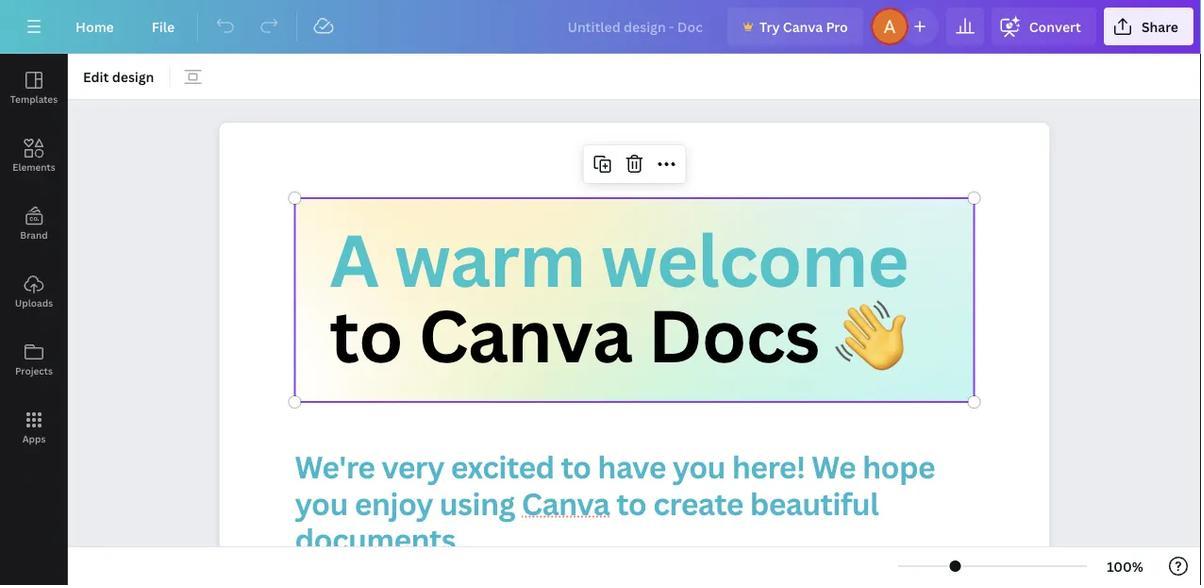 Task type: describe. For each thing, give the bounding box(es) containing it.
elements
[[13, 160, 55, 173]]

100% button
[[1095, 551, 1156, 581]]

edit
[[83, 67, 109, 85]]

brand
[[20, 228, 48, 241]]

templates button
[[0, 54, 68, 122]]

try canva pro
[[760, 17, 848, 35]]

try canva pro button
[[728, 8, 863, 45]]

templates
[[10, 92, 58, 105]]

design
[[112, 67, 154, 85]]

try
[[760, 17, 780, 35]]

edit design button
[[76, 61, 162, 92]]

main menu bar
[[0, 0, 1201, 54]]

a warm welcome
[[330, 210, 909, 308]]

create
[[653, 483, 743, 524]]

file button
[[137, 8, 190, 45]]

brand button
[[0, 190, 68, 258]]

share
[[1142, 17, 1179, 35]]

very
[[381, 446, 444, 487]]

projects
[[15, 364, 53, 377]]

side panel tab list
[[0, 54, 68, 462]]

1 horizontal spatial to
[[561, 446, 591, 487]]

0 horizontal spatial you
[[295, 483, 348, 524]]

documents.
[[295, 519, 464, 560]]

canva for docs
[[419, 286, 632, 384]]

warm
[[395, 210, 585, 308]]

apps
[[22, 432, 46, 445]]



Task type: vqa. For each thing, say whether or not it's contained in the screenshot.
Apps
yes



Task type: locate. For each thing, give the bounding box(es) containing it.
None text field
[[219, 123, 1050, 585]]

canva
[[783, 17, 823, 35], [419, 286, 632, 384], [522, 483, 610, 524]]

convert
[[1029, 17, 1081, 35]]

share button
[[1104, 8, 1194, 45]]

canva for pro
[[783, 17, 823, 35]]

here!
[[732, 446, 805, 487]]

2 horizontal spatial to
[[617, 483, 647, 524]]

to canva docs 👋
[[330, 286, 906, 384]]

enjoy
[[355, 483, 433, 524]]

using
[[440, 483, 515, 524]]

excited
[[451, 446, 555, 487]]

a
[[330, 210, 379, 308]]

canva inside button
[[783, 17, 823, 35]]

we're
[[295, 446, 375, 487]]

welcome
[[601, 210, 909, 308]]

you right have
[[673, 446, 726, 487]]

100%
[[1107, 557, 1144, 575]]

you left enjoy
[[295, 483, 348, 524]]

0 horizontal spatial to
[[330, 286, 403, 384]]

edit design
[[83, 67, 154, 85]]

home
[[76, 17, 114, 35]]

1 vertical spatial canva
[[419, 286, 632, 384]]

have
[[598, 446, 666, 487]]

hope
[[863, 446, 935, 487]]

apps button
[[0, 394, 68, 462]]

2 vertical spatial canva
[[522, 483, 610, 524]]

you
[[673, 446, 726, 487], [295, 483, 348, 524]]

👋
[[835, 286, 906, 384]]

elements button
[[0, 122, 68, 190]]

uploads
[[15, 296, 53, 309]]

1 horizontal spatial you
[[673, 446, 726, 487]]

file
[[152, 17, 175, 35]]

beautiful
[[750, 483, 879, 524]]

pro
[[826, 17, 848, 35]]

Design title text field
[[552, 8, 720, 45]]

to
[[330, 286, 403, 384], [561, 446, 591, 487], [617, 483, 647, 524]]

home link
[[60, 8, 129, 45]]

convert button
[[992, 8, 1097, 45]]

canva inside we're very excited to have you here! we hope you enjoy using canva to create beautiful documents.
[[522, 483, 610, 524]]

we're very excited to have you here! we hope you enjoy using canva to create beautiful documents.
[[295, 446, 942, 560]]

0 vertical spatial canva
[[783, 17, 823, 35]]

uploads button
[[0, 258, 68, 326]]

docs
[[648, 286, 819, 384]]

none text field containing a warm welcome
[[219, 123, 1050, 585]]

projects button
[[0, 326, 68, 394]]

we
[[812, 446, 856, 487]]



